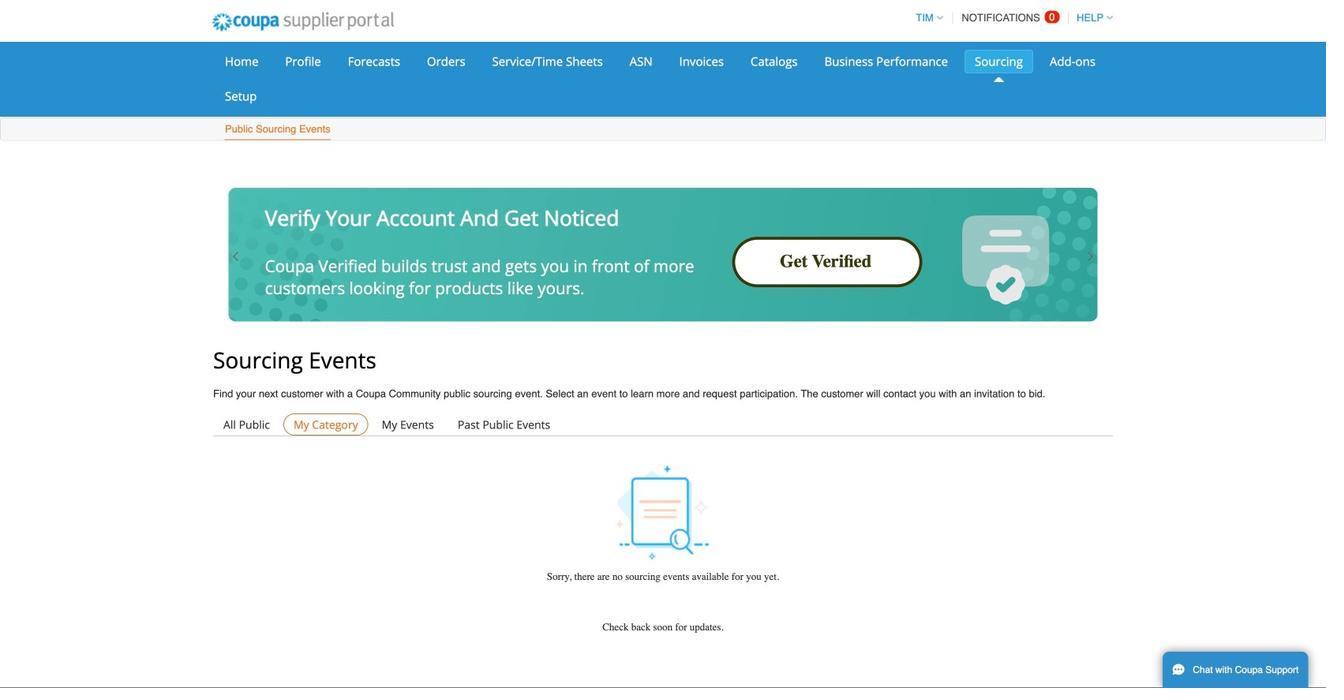 Task type: locate. For each thing, give the bounding box(es) containing it.
navigation
[[909, 2, 1114, 33]]

tab list
[[213, 414, 1114, 436]]

coupa supplier portal image
[[201, 2, 405, 42]]

previous image
[[230, 250, 243, 263]]



Task type: vqa. For each thing, say whether or not it's contained in the screenshot.
+1 201-555-0123 text field
no



